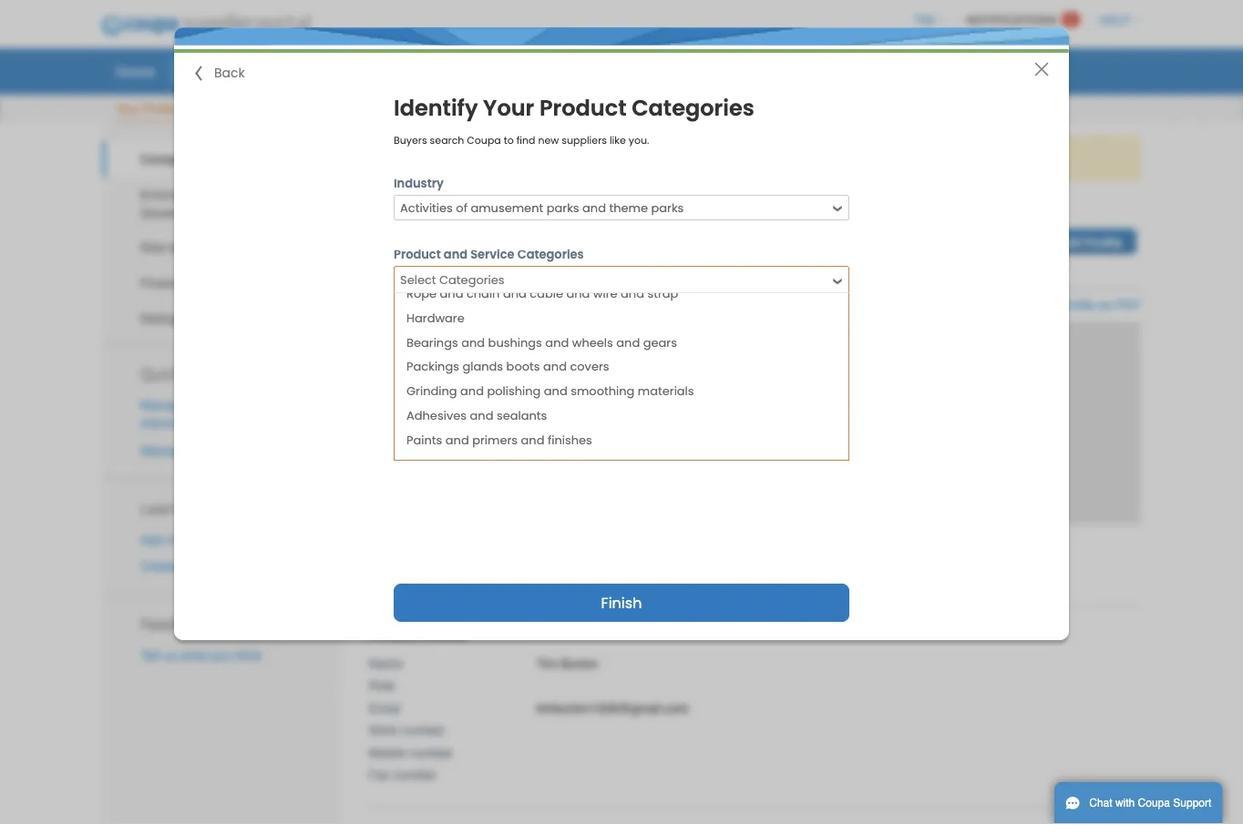 Task type: locate. For each thing, give the bounding box(es) containing it.
1 vertical spatial manage
[[140, 443, 186, 458]]

profile right discoverable
[[268, 559, 303, 574]]

your right in
[[907, 151, 931, 166]]

progress bar
[[174, 49, 1069, 53]]

1 horizontal spatial your
[[483, 93, 534, 123]]

2 horizontal spatial profile
[[885, 298, 920, 312]]

your down home link
[[116, 102, 140, 116]]

coupa up complete
[[467, 133, 501, 147]]

profile inside button
[[1059, 298, 1095, 312]]

tim burton enterprises
[[461, 222, 721, 251]]

manage payment information link
[[140, 398, 239, 431]]

entities
[[220, 443, 261, 458]]

extracts
[[526, 457, 574, 473]]

coupa inside "button"
[[1138, 797, 1170, 810]]

profile left the progress
[[848, 208, 885, 222]]

manage for manage payment information
[[140, 398, 186, 413]]

manage down information
[[140, 443, 186, 458]]

burton up 'cable'
[[509, 222, 585, 251]]

0 vertical spatial to
[[504, 133, 514, 147]]

dyeing
[[406, 457, 447, 473]]

wire
[[593, 285, 618, 302]]

tim up timburton1006@gmail.com
[[536, 657, 557, 671]]

packings
[[406, 359, 459, 375]]

number for mobile number fax number
[[410, 746, 453, 761]]

role
[[369, 679, 395, 694]]

0 horizontal spatial coupa
[[467, 133, 501, 147]]

1 vertical spatial &
[[169, 241, 177, 255]]

you left serve.
[[576, 297, 595, 311]]

1 horizontal spatial to
[[549, 151, 560, 166]]

and down glands
[[460, 383, 484, 400]]

2 manage from the top
[[140, 443, 186, 458]]

10
[[466, 297, 475, 311]]

looking
[[797, 151, 837, 166]]

primary inside tim burton enterprises banner
[[369, 571, 416, 585]]

1 vertical spatial product
[[394, 246, 441, 262]]

1 vertical spatial to
[[549, 151, 560, 166]]

profile for company profile
[[202, 152, 242, 167]]

tell us what you think button
[[140, 647, 262, 665]]

glands
[[462, 359, 503, 375]]

1 vertical spatial coupa
[[667, 151, 705, 166]]

& inside environmental, social, governance & diversity
[[213, 205, 222, 220]]

2 vertical spatial coupa
[[1138, 797, 1170, 810]]

2 vertical spatial number
[[393, 768, 437, 783]]

& for compliance
[[169, 241, 177, 255]]

copy profile url
[[852, 298, 949, 312]]

create
[[140, 559, 179, 574]]

manage payment information
[[140, 398, 239, 431]]

add more customers link
[[140, 533, 258, 547]]

us
[[163, 649, 177, 663]]

2 horizontal spatial &
[[213, 205, 222, 220]]

you
[[576, 297, 595, 311], [211, 649, 231, 663]]

tim for tim burton
[[536, 657, 557, 671]]

coupa right with
[[1138, 797, 1170, 810]]

0 vertical spatial number
[[402, 724, 445, 738]]

burton inside banner
[[509, 222, 585, 251]]

0 vertical spatial primary
[[369, 571, 416, 585]]

mobile number fax number
[[369, 746, 453, 783]]

finish button
[[394, 584, 849, 622]]

tim burton enterprises image
[[369, 200, 442, 275]]

smoothing
[[571, 383, 635, 400]]

0 horizontal spatial you
[[211, 649, 231, 663]]

manage up information
[[140, 398, 186, 413]]

1 vertical spatial tim
[[536, 657, 557, 671]]

quick links
[[140, 363, 221, 385]]

unspsc
[[478, 297, 517, 311]]

product up suppliers
[[539, 93, 627, 123]]

home link
[[104, 57, 166, 85]]

coupa for chat
[[1138, 797, 1170, 810]]

think
[[235, 649, 262, 663]]

product
[[539, 93, 627, 123], [394, 246, 441, 262]]

1 horizontal spatial product
[[539, 93, 627, 123]]

fax
[[369, 768, 390, 783]]

0 vertical spatial product
[[539, 93, 627, 123]]

1 primary from the top
[[369, 571, 416, 585]]

0 vertical spatial manage
[[140, 398, 186, 413]]

profile down find
[[511, 151, 546, 166]]

2 vertical spatial &
[[187, 311, 196, 326]]

and down sealants
[[521, 432, 545, 449]]

service
[[470, 246, 515, 262]]

0 vertical spatial profile
[[511, 151, 546, 166]]

download profile as pdf button
[[998, 296, 1141, 314]]

bearings and bushings and wheels and gears option
[[395, 331, 848, 355]]

primary left the address
[[369, 571, 416, 585]]

0 horizontal spatial &
[[169, 241, 177, 255]]

1 vertical spatial burton
[[561, 657, 598, 671]]

coupa right by
[[667, 151, 705, 166]]

sealants
[[497, 408, 547, 424]]

the
[[427, 297, 443, 311]]

0 horizontal spatial tim
[[461, 222, 502, 251]]

profile right edit at the right top of page
[[1085, 235, 1122, 249]]

1 horizontal spatial profile
[[511, 151, 546, 166]]

like
[[610, 133, 626, 147]]

categories up 'cable'
[[517, 246, 584, 262]]

number up mobile number fax number
[[402, 724, 445, 738]]

enterprises
[[592, 222, 721, 251]]

profile for edit profile
[[1085, 235, 1122, 249]]

1 vertical spatial primary
[[369, 628, 416, 643]]

add
[[140, 533, 163, 547]]

your up buyers search coupa to find new suppliers like you.
[[483, 93, 534, 123]]

1 horizontal spatial coupa
[[667, 151, 705, 166]]

0 horizontal spatial your
[[116, 102, 140, 116]]

0 vertical spatial tim
[[461, 222, 502, 251]]

more
[[167, 533, 196, 547]]

profile for your profile
[[143, 102, 177, 116]]

paints and primers and finishes option
[[395, 429, 848, 453]]

product up rope
[[394, 246, 441, 262]]

1 vertical spatial categories
[[517, 246, 584, 262]]

download
[[998, 298, 1055, 312]]

0 vertical spatial categories
[[632, 93, 754, 123]]

profile left as
[[1059, 298, 1095, 312]]

1 horizontal spatial your
[[907, 151, 931, 166]]

progress
[[888, 208, 940, 222]]

strap
[[647, 285, 678, 302]]

burton up timburton1006@gmail.com
[[561, 657, 598, 671]]

environmental, social, governance & diversity
[[140, 187, 274, 220]]

tim
[[461, 222, 502, 251], [536, 657, 557, 671]]

0 horizontal spatial to
[[504, 133, 514, 147]]

categories up complete your profile to get discovered by coupa buyers that are looking for items in your category.
[[632, 93, 754, 123]]

tell us what you think
[[140, 649, 262, 663]]

email
[[369, 701, 401, 716]]

2 primary from the top
[[369, 628, 416, 643]]

your down buyers search coupa to find new suppliers like you.
[[483, 151, 507, 166]]

& for references
[[187, 311, 196, 326]]

0 vertical spatial coupa
[[467, 133, 501, 147]]

you inside button
[[211, 649, 231, 663]]

url
[[924, 298, 949, 312]]

that
[[750, 151, 771, 166]]

1 vertical spatial you
[[211, 649, 231, 663]]

manage legal entities
[[140, 443, 261, 458]]

coupa for buyers
[[467, 133, 501, 147]]

1 horizontal spatial you
[[576, 297, 595, 311]]

packings glands boots and covers option
[[395, 355, 848, 380]]

to inside identify your product categories dialog
[[504, 133, 514, 147]]

support
[[1173, 797, 1211, 810]]

0 horizontal spatial your
[[483, 151, 507, 166]]

2 vertical spatial profile
[[268, 559, 303, 574]]

in
[[893, 151, 903, 166]]

edit profile link
[[1045, 229, 1136, 254]]

copy
[[852, 298, 882, 312]]

number down the mobile
[[393, 768, 437, 783]]

1 horizontal spatial tim
[[536, 657, 557, 671]]

rope
[[406, 285, 437, 302]]

1 vertical spatial number
[[410, 746, 453, 761]]

back
[[214, 64, 245, 82]]

primary address
[[369, 571, 470, 585]]

product and service categories list box
[[394, 282, 849, 478]]

& right risk
[[169, 241, 177, 255]]

identify your product categories dialog
[[174, 27, 1069, 641]]

primary up name
[[369, 628, 416, 643]]

manage inside manage payment information
[[140, 398, 186, 413]]

governance
[[140, 205, 210, 220]]

profile down coupa supplier portal image
[[182, 62, 223, 80]]

number down work number
[[410, 746, 453, 761]]

copy profile url button
[[852, 296, 949, 314]]

categories for identify your product categories
[[632, 93, 754, 123]]

diversity
[[225, 205, 274, 220]]

create a discoverable profile
[[140, 559, 303, 574]]

name
[[369, 657, 403, 671]]

profile down home link
[[143, 102, 177, 116]]

1 vertical spatial profile
[[885, 298, 920, 312]]

profile inside copy profile url button
[[885, 298, 920, 312]]

to left find
[[504, 133, 514, 147]]

1 horizontal spatial &
[[187, 311, 196, 326]]

tim up chain
[[461, 222, 502, 251]]

for
[[841, 151, 856, 166]]

primary for primary address
[[369, 571, 416, 585]]

0 vertical spatial &
[[213, 205, 222, 220]]

to inside alert
[[549, 151, 560, 166]]

0 vertical spatial burton
[[509, 222, 585, 251]]

with
[[1115, 797, 1135, 810]]

0 horizontal spatial categories
[[517, 246, 584, 262]]

select
[[394, 297, 424, 311]]

environmental, social, governance & diversity link
[[102, 177, 341, 230]]

tim for tim burton enterprises
[[461, 222, 502, 251]]

grinding and polishing and smoothing materials option
[[395, 380, 848, 404]]

primary
[[369, 571, 416, 585], [369, 628, 416, 643]]

and left wire
[[566, 285, 590, 302]]

setup link
[[1013, 57, 1074, 85]]

2 horizontal spatial coupa
[[1138, 797, 1170, 810]]

profile left 'url'
[[885, 298, 920, 312]]

& right ratings
[[187, 311, 196, 326]]

links
[[185, 363, 221, 385]]

orders
[[250, 62, 295, 80]]

coupa inside identify your product categories dialog
[[467, 133, 501, 147]]

chat with coupa support
[[1089, 797, 1211, 810]]

you right what
[[211, 649, 231, 663]]

a
[[182, 559, 189, 574]]

1 manage from the top
[[140, 398, 186, 413]]

chain
[[467, 285, 500, 302]]

your profile
[[116, 102, 177, 116]]

0 vertical spatial you
[[576, 297, 595, 311]]

number for work number
[[402, 724, 445, 738]]

tim inside banner
[[461, 222, 502, 251]]

2 your from the left
[[907, 151, 931, 166]]

profile up "social,"
[[202, 152, 242, 167]]

profile inside complete your profile to get discovered by coupa buyers that are looking for items in your category. alert
[[511, 151, 546, 166]]

1 horizontal spatial categories
[[632, 93, 754, 123]]

Industry text field
[[396, 196, 826, 220]]

to left get
[[549, 151, 560, 166]]

& left the diversity
[[213, 205, 222, 220]]

boots
[[506, 359, 540, 375]]

risk & compliance link
[[102, 230, 341, 266]]

and right dyeing
[[451, 457, 474, 473]]



Task type: describe. For each thing, give the bounding box(es) containing it.
1 your from the left
[[483, 151, 507, 166]]

tim burton
[[536, 657, 598, 671]]

identify your product categories
[[394, 93, 754, 123]]

manage legal entities link
[[140, 443, 261, 458]]

address
[[419, 571, 470, 585]]

burton for tim burton enterprises
[[509, 222, 585, 251]]

and down adhesives
[[445, 432, 469, 449]]

and up sealants
[[544, 383, 567, 400]]

compliance
[[181, 241, 248, 255]]

rope and chain and cable and wire and strap option
[[395, 282, 848, 306]]

to for get
[[549, 151, 560, 166]]

and left the wheels
[[545, 334, 569, 351]]

tanning
[[477, 457, 523, 473]]

covers
[[570, 359, 609, 375]]

new
[[538, 133, 559, 147]]

dyeing and tanning extracts option
[[395, 453, 848, 478]]

home
[[116, 62, 154, 80]]

hardware option
[[395, 306, 848, 331]]

customers
[[199, 533, 258, 547]]

complete your profile to get discovered by coupa buyers that are looking for items in your category.
[[424, 151, 987, 166]]

buyers
[[394, 133, 427, 147]]

product and service categories
[[394, 246, 584, 262]]

0 horizontal spatial product
[[394, 246, 441, 262]]

profile inside 'link'
[[182, 62, 223, 80]]

work number
[[369, 724, 445, 738]]

your profile link
[[115, 98, 177, 122]]

buyers
[[708, 151, 746, 166]]

timburton1006@gmail.com
[[536, 701, 689, 716]]

legal
[[190, 443, 217, 458]]

coupa supplier portal image
[[88, 3, 323, 48]]

and left 10
[[440, 285, 463, 302]]

coupa inside alert
[[667, 151, 705, 166]]

information
[[140, 417, 203, 431]]

find
[[516, 133, 535, 147]]

and right wire
[[621, 285, 644, 302]]

finishes
[[548, 432, 592, 449]]

ratings & references
[[140, 311, 264, 326]]

paints
[[406, 432, 442, 449]]

as
[[1098, 298, 1112, 312]]

to for find
[[504, 133, 514, 147]]

what
[[180, 649, 207, 663]]

burton for tim burton
[[561, 657, 598, 671]]

complete your profile to get discovered by coupa buyers that are looking for items in your category. alert
[[369, 135, 1141, 181]]

and right boots
[[543, 359, 567, 375]]

pdf
[[1115, 298, 1141, 312]]

payment
[[190, 398, 239, 413]]

tell
[[140, 649, 159, 663]]

orders link
[[239, 57, 307, 85]]

serve.
[[598, 297, 627, 311]]

company
[[140, 152, 198, 167]]

and up glands
[[461, 334, 485, 351]]

and left service
[[444, 246, 468, 262]]

financial performance link
[[102, 266, 341, 301]]

suppliers
[[562, 133, 607, 147]]

company profile
[[140, 152, 242, 167]]

risk
[[140, 241, 165, 255]]

profile link
[[170, 57, 235, 85]]

materials
[[638, 383, 694, 400]]

quick
[[140, 363, 181, 385]]

learning center
[[140, 498, 255, 519]]

adhesives and sealants option
[[395, 404, 848, 429]]

edit
[[1060, 235, 1082, 249]]

edit profile
[[1060, 235, 1122, 249]]

wheels
[[572, 334, 613, 351]]

mobile
[[369, 746, 406, 761]]

discoverable
[[193, 559, 264, 574]]

industry
[[394, 175, 444, 191]]

categories
[[520, 297, 574, 311]]

chat
[[1089, 797, 1112, 810]]

and down hardware option
[[616, 334, 640, 351]]

you.
[[629, 133, 649, 147]]

adhesives
[[406, 408, 467, 424]]

complete
[[424, 151, 479, 166]]

profile for download profile as pdf
[[1059, 298, 1095, 312]]

top
[[446, 297, 463, 311]]

download profile as pdf
[[998, 298, 1141, 312]]

rope and chain and cable and wire and strap hardware bearings and bushings and wheels and gears packings glands boots and covers grinding and polishing and smoothing materials adhesives and sealants paints and primers and finishes dyeing and tanning extracts
[[406, 285, 694, 473]]

manage for manage legal entities
[[140, 443, 186, 458]]

tim burton enterprises banner
[[362, 200, 1160, 607]]

close image
[[1034, 62, 1049, 77]]

background image
[[369, 322, 1141, 525]]

you inside dialog
[[576, 297, 595, 311]]

0 horizontal spatial profile
[[268, 559, 303, 574]]

finish
[[601, 593, 642, 613]]

and right chain
[[503, 285, 527, 302]]

setup
[[1025, 62, 1062, 80]]

hardware
[[406, 310, 465, 326]]

add more customers
[[140, 533, 258, 547]]

gears
[[643, 334, 677, 351]]

learning
[[140, 498, 203, 519]]

Product and Service Categories text field
[[396, 268, 826, 292]]

bushings
[[488, 334, 542, 351]]

your inside dialog
[[483, 93, 534, 123]]

ratings
[[140, 311, 184, 326]]

primary contact
[[369, 628, 467, 643]]

grinding
[[406, 383, 457, 400]]

cable
[[530, 285, 563, 302]]

references
[[199, 311, 264, 326]]

back button
[[196, 64, 245, 83]]

profile progress
[[848, 208, 940, 222]]

primary for primary contact
[[369, 628, 416, 643]]

social,
[[229, 187, 267, 202]]

financial
[[140, 276, 191, 291]]

primers
[[472, 432, 518, 449]]

environmental,
[[140, 187, 225, 202]]

center
[[207, 498, 255, 519]]

and up primers
[[470, 408, 493, 424]]

performance
[[195, 276, 268, 291]]

categories for product and service categories
[[517, 246, 584, 262]]

create a discoverable profile link
[[140, 559, 303, 574]]



Task type: vqa. For each thing, say whether or not it's contained in the screenshot.
&
yes



